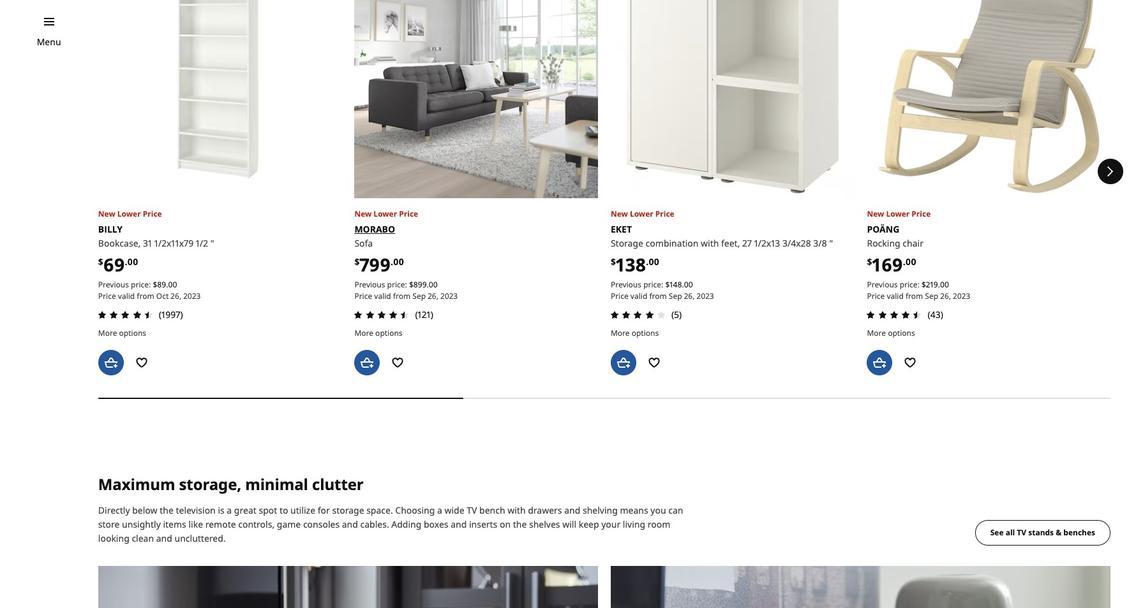 Task type: locate. For each thing, give the bounding box(es) containing it.
2 price: from the left
[[387, 280, 407, 290]]

previous for 799
[[355, 280, 385, 290]]

new up eket
[[611, 209, 628, 220]]

lower inside new lower price morabo sofa $ 799 . 00
[[374, 209, 397, 220]]

00 right 138
[[649, 256, 659, 268]]

with inside directly below the television is a great spot to utilize for storage space. choosing a wide tv bench with drawers and shelving means you can store unsightly items like remote controls, game consoles and cables. adding boxes and inserts on the shelves will keep your living room looking clean and uncluttered.
[[508, 505, 526, 517]]

new inside new lower price eket storage combination with feet, 27 1/2x13 3/4x28 3/8 " $ 138 . 00
[[611, 209, 628, 220]]

26, right oct
[[171, 291, 181, 302]]

price inside "new lower price poäng rocking chair $ 169 . 00"
[[912, 209, 931, 220]]

26, up (43)
[[940, 291, 951, 302]]

3 lower from the left
[[630, 209, 653, 220]]

morabo
[[355, 223, 395, 235]]

sep down "899"
[[413, 291, 426, 302]]

sep inside previous price: $ 899 . 00 price valid from sep 26, 2023
[[413, 291, 426, 302]]

rocking
[[867, 237, 900, 250]]

maximum
[[98, 474, 175, 495]]

new inside new lower price morabo sofa $ 799 . 00
[[355, 209, 372, 220]]

138
[[616, 253, 646, 277]]

0 horizontal spatial tv
[[467, 505, 477, 517]]

3 previous from the left
[[611, 280, 642, 290]]

3 more options from the left
[[611, 328, 659, 339]]

1 " from the left
[[210, 237, 214, 250]]

more for 69
[[98, 328, 117, 339]]

new up morabo at top left
[[355, 209, 372, 220]]

$ inside previous price: $ 89 . 00 price valid from oct 26, 2023
[[153, 280, 157, 290]]

from up 'review: 3.8 out of 5 stars. total reviews: 5' image at the bottom of the page
[[649, 291, 667, 302]]

price:
[[131, 280, 151, 290], [387, 280, 407, 290], [644, 280, 663, 290], [900, 280, 920, 290]]

and
[[564, 505, 580, 517], [342, 519, 358, 531], [451, 519, 467, 531], [156, 533, 172, 545]]

4 more options from the left
[[867, 328, 915, 339]]

00 inside new lower price morabo sofa $ 799 . 00
[[393, 256, 404, 268]]

2 more from the left
[[355, 328, 373, 339]]

minimal
[[245, 474, 308, 495]]

1 previous from the left
[[98, 280, 129, 290]]

00 right 89
[[168, 280, 177, 290]]

2023 inside previous price: $ 148 . 00 price valid from sep 26, 2023
[[697, 291, 714, 302]]

more options down review: 4.3 out of 5 stars. total reviews: 121 image
[[355, 328, 403, 339]]

4 lower from the left
[[886, 209, 910, 220]]

$ down sofa
[[355, 256, 360, 268]]

valid inside previous price: $ 148 . 00 price valid from sep 26, 2023
[[631, 291, 647, 302]]

previous inside previous price: $ 89 . 00 price valid from oct 26, 2023
[[98, 280, 129, 290]]

from left oct
[[137, 291, 154, 302]]

your
[[601, 519, 621, 531]]

2023 inside previous price: $ 899 . 00 price valid from sep 26, 2023
[[440, 291, 458, 302]]

below
[[132, 505, 157, 517]]

00 right 799
[[393, 256, 404, 268]]

799
[[360, 253, 391, 277]]

"
[[210, 237, 214, 250], [829, 237, 833, 250]]

valid inside previous price: $ 89 . 00 price valid from oct 26, 2023
[[118, 291, 135, 302]]

more down 'review: 3.8 out of 5 stars. total reviews: 5' image at the bottom of the page
[[611, 328, 630, 339]]

valid inside previous price: $ 219 . 00 price valid from sep 26, 2023
[[887, 291, 904, 302]]

1 horizontal spatial a
[[437, 505, 442, 517]]

price inside new lower price morabo sofa $ 799 . 00
[[399, 209, 418, 220]]

more down review: 4.6 out of 5 stars. total reviews: 43 image
[[867, 328, 886, 339]]

options for 169
[[888, 328, 915, 339]]

2 2023 from the left
[[440, 291, 458, 302]]

4 options from the left
[[888, 328, 915, 339]]

new up billy
[[98, 209, 115, 220]]

options
[[119, 328, 146, 339], [375, 328, 403, 339], [632, 328, 659, 339], [888, 328, 915, 339]]

tv
[[467, 505, 477, 517], [1017, 528, 1026, 539]]

the right on
[[513, 519, 527, 531]]

adding
[[391, 519, 422, 531]]

00 inside previous price: $ 219 . 00 price valid from sep 26, 2023
[[940, 280, 949, 290]]

2 " from the left
[[829, 237, 833, 250]]

1 horizontal spatial sep
[[669, 291, 682, 302]]

price: left the 148
[[644, 280, 663, 290]]

2 previous from the left
[[355, 280, 385, 290]]

0 horizontal spatial sep
[[413, 291, 426, 302]]

previous for 69
[[98, 280, 129, 290]]

2023 for 1/2
[[183, 291, 201, 302]]

0 vertical spatial tv
[[467, 505, 477, 517]]

price inside previous price: $ 148 . 00 price valid from sep 26, 2023
[[611, 291, 629, 302]]

tv inside directly below the television is a great spot to utilize for storage space. choosing a wide tv bench with drawers and shelving means you can store unsightly items like remote controls, game consoles and cables. adding boxes and inserts on the shelves will keep your living room looking clean and uncluttered.
[[467, 505, 477, 517]]

see all tv stands & benches button
[[975, 521, 1111, 546]]

price: left 219
[[900, 280, 920, 290]]

price inside new lower price billy bookcase, 31 1/2x11x79 1/2 " $ 69 . 00
[[143, 209, 162, 220]]

more options down 'review: 4.7 out of 5 stars. total reviews: 1997' image
[[98, 328, 146, 339]]

1 sep from the left
[[413, 291, 426, 302]]

lower inside "new lower price poäng rocking chair $ 169 . 00"
[[886, 209, 910, 220]]

more options
[[98, 328, 146, 339], [355, 328, 403, 339], [611, 328, 659, 339], [867, 328, 915, 339]]

lower
[[117, 209, 141, 220], [374, 209, 397, 220], [630, 209, 653, 220], [886, 209, 910, 220]]

(121)
[[415, 309, 433, 321]]

1 horizontal spatial tv
[[1017, 528, 1026, 539]]

(1997)
[[159, 309, 183, 321]]

2023 inside previous price: $ 89 . 00 price valid from oct 26, 2023
[[183, 291, 201, 302]]

from up review: 4.3 out of 5 stars. total reviews: 121 image
[[393, 291, 411, 302]]

lower inside new lower price eket storage combination with feet, 27 1/2x13 3/4x28 3/8 " $ 138 . 00
[[630, 209, 653, 220]]

1 valid from the left
[[118, 291, 135, 302]]

previous inside previous price: $ 219 . 00 price valid from sep 26, 2023
[[867, 280, 898, 290]]

$ down bookcase,
[[98, 256, 103, 268]]

eket
[[611, 223, 632, 235]]

previous down 799
[[355, 280, 385, 290]]

2 valid from the left
[[374, 291, 391, 302]]

television
[[176, 505, 216, 517]]

oct
[[156, 291, 169, 302]]

1 vertical spatial with
[[508, 505, 526, 517]]

" right 3/8
[[829, 237, 833, 250]]

on
[[500, 519, 511, 531]]

$ down "combination"
[[665, 280, 670, 290]]

00 right 69
[[127, 256, 138, 268]]

. inside previous price: $ 219 . 00 price valid from sep 26, 2023
[[938, 280, 940, 290]]

1 horizontal spatial "
[[829, 237, 833, 250]]

sep inside previous price: $ 148 . 00 price valid from sep 26, 2023
[[669, 291, 682, 302]]

3 valid from the left
[[631, 291, 647, 302]]

previous price: $ 89 . 00 price valid from oct 26, 2023
[[98, 280, 201, 302]]

previous price: $ 148 . 00 price valid from sep 26, 2023
[[611, 280, 714, 302]]

00 right "899"
[[429, 280, 438, 290]]

previous down 138
[[611, 280, 642, 290]]

3 2023 from the left
[[697, 291, 714, 302]]

previous inside previous price: $ 899 . 00 price valid from sep 26, 2023
[[355, 280, 385, 290]]

more options for 799
[[355, 328, 403, 339]]

space.
[[366, 505, 393, 517]]

with left feet,
[[701, 237, 719, 250]]

$ inside previous price: $ 148 . 00 price valid from sep 26, 2023
[[665, 280, 670, 290]]

00 inside previous price: $ 89 . 00 price valid from oct 26, 2023
[[168, 280, 177, 290]]

more down 'review: 4.7 out of 5 stars. total reviews: 1997' image
[[98, 328, 117, 339]]

price inside previous price: $ 219 . 00 price valid from sep 26, 2023
[[867, 291, 885, 302]]

3 new from the left
[[611, 209, 628, 220]]

3 options from the left
[[632, 328, 659, 339]]

00 inside previous price: $ 899 . 00 price valid from sep 26, 2023
[[429, 280, 438, 290]]

$ down rocking
[[867, 256, 872, 268]]

2 26, from the left
[[428, 291, 438, 302]]

4 more from the left
[[867, 328, 886, 339]]

options down review: 4.6 out of 5 stars. total reviews: 43 image
[[888, 328, 915, 339]]

a right is
[[227, 505, 232, 517]]

from inside previous price: $ 148 . 00 price valid from sep 26, 2023
[[649, 291, 667, 302]]

price: inside previous price: $ 148 . 00 price valid from sep 26, 2023
[[644, 280, 663, 290]]

review: 4.7 out of 5 stars. total reviews: 1997 image
[[94, 308, 156, 323]]

from up review: 4.6 out of 5 stars. total reviews: 43 image
[[906, 291, 923, 302]]

and down wide
[[451, 519, 467, 531]]

great
[[234, 505, 256, 517]]

3 26, from the left
[[684, 291, 695, 302]]

living
[[623, 519, 645, 531]]

price inside previous price: $ 89 . 00 price valid from oct 26, 2023
[[98, 291, 116, 302]]

4 valid from the left
[[887, 291, 904, 302]]

0 horizontal spatial a
[[227, 505, 232, 517]]

valid up review: 4.6 out of 5 stars. total reviews: 43 image
[[887, 291, 904, 302]]

26, up (121)
[[428, 291, 438, 302]]

tv right all
[[1017, 528, 1026, 539]]

directly below the television is a great spot to utilize for storage space. choosing a wide tv bench with drawers and shelving means you can store unsightly items like remote controls, game consoles and cables. adding boxes and inserts on the shelves will keep your living room looking clean and uncluttered.
[[98, 505, 683, 545]]

new
[[98, 209, 115, 220], [355, 209, 372, 220], [611, 209, 628, 220], [867, 209, 884, 220]]

more down review: 4.3 out of 5 stars. total reviews: 121 image
[[355, 328, 373, 339]]

1 more from the left
[[98, 328, 117, 339]]

you
[[651, 505, 666, 517]]

sep down the 148
[[669, 291, 682, 302]]

" right 1/2
[[210, 237, 214, 250]]

3 more from the left
[[611, 328, 630, 339]]

wide
[[445, 505, 464, 517]]

previous price: $ 899 . 00 price valid from sep 26, 2023
[[355, 280, 458, 302]]

from
[[137, 291, 154, 302], [393, 291, 411, 302], [649, 291, 667, 302], [906, 291, 923, 302]]

combination
[[646, 237, 699, 250]]

items
[[163, 519, 186, 531]]

two light gray spiksmed tv benches have a tv unit, remote control, wooden horse figures, books and a table lamp on top. image
[[611, 567, 1111, 609]]

chair
[[903, 237, 924, 250]]

0 horizontal spatial "
[[210, 237, 214, 250]]

from inside previous price: $ 89 . 00 price valid from oct 26, 2023
[[137, 291, 154, 302]]

$ inside new lower price eket storage combination with feet, 27 1/2x13 3/4x28 3/8 " $ 138 . 00
[[611, 256, 616, 268]]

$ up oct
[[153, 280, 157, 290]]

sep inside previous price: $ 219 . 00 price valid from sep 26, 2023
[[925, 291, 938, 302]]

3 from from the left
[[649, 291, 667, 302]]

$ inside "new lower price poäng rocking chair $ 169 . 00"
[[867, 256, 872, 268]]

new inside "new lower price poäng rocking chair $ 169 . 00"
[[867, 209, 884, 220]]

2 horizontal spatial sep
[[925, 291, 938, 302]]

1 lower from the left
[[117, 209, 141, 220]]

from inside previous price: $ 219 . 00 price valid from sep 26, 2023
[[906, 291, 923, 302]]

1 new from the left
[[98, 209, 115, 220]]

1 2023 from the left
[[183, 291, 201, 302]]

sep
[[413, 291, 426, 302], [669, 291, 682, 302], [925, 291, 938, 302]]

lower up eket
[[630, 209, 653, 220]]

sep down 219
[[925, 291, 938, 302]]

2 from from the left
[[393, 291, 411, 302]]

26, inside previous price: $ 219 . 00 price valid from sep 26, 2023
[[940, 291, 951, 302]]

scrollbar
[[98, 391, 1111, 407]]

with up on
[[508, 505, 526, 517]]

26, inside previous price: $ 89 . 00 price valid from oct 26, 2023
[[171, 291, 181, 302]]

3 price: from the left
[[644, 280, 663, 290]]

valid for 169
[[887, 291, 904, 302]]

2023
[[183, 291, 201, 302], [440, 291, 458, 302], [697, 291, 714, 302], [953, 291, 970, 302]]

$ inside new lower price billy bookcase, 31 1/2x11x79 1/2 " $ 69 . 00
[[98, 256, 103, 268]]

new inside new lower price billy bookcase, 31 1/2x11x79 1/2 " $ 69 . 00
[[98, 209, 115, 220]]

2 sep from the left
[[669, 291, 682, 302]]

valid
[[118, 291, 135, 302], [374, 291, 391, 302], [631, 291, 647, 302], [887, 291, 904, 302]]

1 more options from the left
[[98, 328, 146, 339]]

148
[[670, 280, 682, 290]]

$
[[98, 256, 103, 268], [355, 256, 360, 268], [611, 256, 616, 268], [867, 256, 872, 268], [153, 280, 157, 290], [409, 280, 414, 290], [665, 280, 670, 290], [922, 280, 926, 290]]

price: left "899"
[[387, 280, 407, 290]]

valid up review: 4.3 out of 5 stars. total reviews: 121 image
[[374, 291, 391, 302]]

previous for 169
[[867, 280, 898, 290]]

more options down review: 4.6 out of 5 stars. total reviews: 43 image
[[867, 328, 915, 339]]

uncluttered.
[[175, 533, 226, 545]]

stands
[[1028, 528, 1054, 539]]

lower up poäng
[[886, 209, 910, 220]]

4 previous from the left
[[867, 280, 898, 290]]

price
[[143, 209, 162, 220], [399, 209, 418, 220], [655, 209, 675, 220], [912, 209, 931, 220], [98, 291, 116, 302], [355, 291, 372, 302], [611, 291, 629, 302], [867, 291, 885, 302]]

new for 799
[[355, 209, 372, 220]]

26, inside previous price: $ 899 . 00 price valid from sep 26, 2023
[[428, 291, 438, 302]]

1 price: from the left
[[131, 280, 151, 290]]

eket storage combination with feet, white, 27 1/2x13 3/4x28 3/8 " image
[[611, 0, 854, 198]]

1 from from the left
[[137, 291, 154, 302]]

cables.
[[360, 519, 389, 531]]

valid inside previous price: $ 899 . 00 price valid from sep 26, 2023
[[374, 291, 391, 302]]

price: left 89
[[131, 280, 151, 290]]

219
[[926, 280, 938, 290]]

26, for 799
[[428, 291, 438, 302]]

4 from from the left
[[906, 291, 923, 302]]

0 vertical spatial with
[[701, 237, 719, 250]]

4 new from the left
[[867, 209, 884, 220]]

the up 'items' in the bottom of the page
[[160, 505, 173, 517]]

26, for 69
[[171, 291, 181, 302]]

price: inside previous price: $ 89 . 00 price valid from oct 26, 2023
[[131, 280, 151, 290]]

options down 'review: 3.8 out of 5 stars. total reviews: 5' image at the bottom of the page
[[632, 328, 659, 339]]

00
[[127, 256, 138, 268], [393, 256, 404, 268], [649, 256, 659, 268], [906, 256, 916, 268], [168, 280, 177, 290], [429, 280, 438, 290], [684, 280, 693, 290], [940, 280, 949, 290]]

3 sep from the left
[[925, 291, 938, 302]]

0 horizontal spatial with
[[508, 505, 526, 517]]

00 down chair
[[906, 256, 916, 268]]

1 a from the left
[[227, 505, 232, 517]]

will
[[562, 519, 576, 531]]

more options down 'review: 3.8 out of 5 stars. total reviews: 5' image at the bottom of the page
[[611, 328, 659, 339]]

lower up billy
[[117, 209, 141, 220]]

a black brimnes tv bench sits underneath a big tv. one drawer is pulled out containing inserts. felt boxes line the shelves. image
[[98, 567, 598, 609]]

$ down storage
[[611, 256, 616, 268]]

morabo sofa, gunnared dark gray/wood image
[[355, 0, 598, 198]]

more options for 138
[[611, 328, 659, 339]]

valid for 138
[[631, 291, 647, 302]]

.
[[125, 256, 127, 268], [391, 256, 393, 268], [646, 256, 649, 268], [903, 256, 906, 268], [166, 280, 168, 290], [427, 280, 429, 290], [682, 280, 684, 290], [938, 280, 940, 290]]

menu button
[[37, 35, 61, 49]]

price: inside previous price: $ 219 . 00 price valid from sep 26, 2023
[[900, 280, 920, 290]]

4 26, from the left
[[940, 291, 951, 302]]

00 right 219
[[940, 280, 949, 290]]

1 26, from the left
[[171, 291, 181, 302]]

1 horizontal spatial with
[[701, 237, 719, 250]]

more options for 69
[[98, 328, 146, 339]]

the
[[160, 505, 173, 517], [513, 519, 527, 531]]

sep for 138
[[669, 291, 682, 302]]

lower inside new lower price billy bookcase, 31 1/2x11x79 1/2 " $ 69 . 00
[[117, 209, 141, 220]]

2 options from the left
[[375, 328, 403, 339]]

26,
[[171, 291, 181, 302], [428, 291, 438, 302], [684, 291, 695, 302], [940, 291, 951, 302]]

new up poäng
[[867, 209, 884, 220]]

price: inside previous price: $ 899 . 00 price valid from sep 26, 2023
[[387, 280, 407, 290]]

choosing
[[395, 505, 435, 517]]

2 lower from the left
[[374, 209, 397, 220]]

valid up 'review: 3.8 out of 5 stars. total reviews: 5' image at the bottom of the page
[[631, 291, 647, 302]]

4 2023 from the left
[[953, 291, 970, 302]]

26, inside previous price: $ 148 . 00 price valid from sep 26, 2023
[[684, 291, 695, 302]]

2 more options from the left
[[355, 328, 403, 339]]

bookcase,
[[98, 237, 141, 250]]

from inside previous price: $ 899 . 00 price valid from sep 26, 2023
[[393, 291, 411, 302]]

00 right the 148
[[684, 280, 693, 290]]

more
[[98, 328, 117, 339], [355, 328, 373, 339], [611, 328, 630, 339], [867, 328, 886, 339]]

a up boxes
[[437, 505, 442, 517]]

4 price: from the left
[[900, 280, 920, 290]]

1 options from the left
[[119, 328, 146, 339]]

options down 'review: 4.7 out of 5 stars. total reviews: 1997' image
[[119, 328, 146, 339]]

1 vertical spatial tv
[[1017, 528, 1026, 539]]

tv right wide
[[467, 505, 477, 517]]

26, down "combination"
[[684, 291, 695, 302]]

2023 inside previous price: $ 219 . 00 price valid from sep 26, 2023
[[953, 291, 970, 302]]

clean
[[132, 533, 154, 545]]

1 horizontal spatial the
[[513, 519, 527, 531]]

billy bookcase, white, 31 1/2x11x79 1/2 " image
[[98, 0, 342, 198]]

options down review: 4.3 out of 5 stars. total reviews: 121 image
[[375, 328, 403, 339]]

" inside new lower price billy bookcase, 31 1/2x11x79 1/2 " $ 69 . 00
[[210, 237, 214, 250]]

poäng
[[867, 223, 900, 235]]

lower up morabo at top left
[[374, 209, 397, 220]]

previous down 169
[[867, 280, 898, 290]]

valid up 'review: 4.7 out of 5 stars. total reviews: 1997' image
[[118, 291, 135, 302]]

previous
[[98, 280, 129, 290], [355, 280, 385, 290], [611, 280, 642, 290], [867, 280, 898, 290]]

$ up review: 4.6 out of 5 stars. total reviews: 43 image
[[922, 280, 926, 290]]

previous down 69
[[98, 280, 129, 290]]

2 new from the left
[[355, 209, 372, 220]]

0 horizontal spatial the
[[160, 505, 173, 517]]

$ up review: 4.3 out of 5 stars. total reviews: 121 image
[[409, 280, 414, 290]]

169
[[872, 253, 903, 277]]

previous inside previous price: $ 148 . 00 price valid from sep 26, 2023
[[611, 280, 642, 290]]

3/8
[[813, 237, 827, 250]]



Task type: describe. For each thing, give the bounding box(es) containing it.
$ inside previous price: $ 899 . 00 price valid from sep 26, 2023
[[409, 280, 414, 290]]

. inside "new lower price poäng rocking chair $ 169 . 00"
[[903, 256, 906, 268]]

2023 for 169
[[953, 291, 970, 302]]

00 inside previous price: $ 148 . 00 price valid from sep 26, 2023
[[684, 280, 693, 290]]

price: for 169
[[900, 280, 920, 290]]

1/2x11x79
[[154, 237, 194, 250]]

. inside previous price: $ 899 . 00 price valid from sep 26, 2023
[[427, 280, 429, 290]]

more for 799
[[355, 328, 373, 339]]

. inside previous price: $ 89 . 00 price valid from oct 26, 2023
[[166, 280, 168, 290]]

new for 69
[[98, 209, 115, 220]]

2 a from the left
[[437, 505, 442, 517]]

27
[[742, 237, 752, 250]]

options for 138
[[632, 328, 659, 339]]

see
[[991, 528, 1004, 539]]

69
[[103, 253, 125, 277]]

00 inside new lower price billy bookcase, 31 1/2x11x79 1/2 " $ 69 . 00
[[127, 256, 138, 268]]

unsightly
[[122, 519, 161, 531]]

0 vertical spatial the
[[160, 505, 173, 517]]

valid for 799
[[374, 291, 391, 302]]

lower for 169
[[886, 209, 910, 220]]

00 inside new lower price eket storage combination with feet, 27 1/2x13 3/4x28 3/8 " $ 138 . 00
[[649, 256, 659, 268]]

and down storage
[[342, 519, 358, 531]]

price inside new lower price eket storage combination with feet, 27 1/2x13 3/4x28 3/8 " $ 138 . 00
[[655, 209, 675, 220]]

899
[[414, 280, 427, 290]]

from for 169
[[906, 291, 923, 302]]

price: for 69
[[131, 280, 151, 290]]

$ inside new lower price morabo sofa $ 799 . 00
[[355, 256, 360, 268]]

like
[[189, 519, 203, 531]]

&
[[1056, 528, 1062, 539]]

see all tv stands & benches
[[991, 528, 1095, 539]]

and down 'items' in the bottom of the page
[[156, 533, 172, 545]]

from for 138
[[649, 291, 667, 302]]

menu
[[37, 36, 61, 48]]

00 inside "new lower price poäng rocking chair $ 169 . 00"
[[906, 256, 916, 268]]

new lower price poäng rocking chair $ 169 . 00
[[867, 209, 931, 277]]

from for 69
[[137, 291, 154, 302]]

. inside new lower price morabo sofa $ 799 . 00
[[391, 256, 393, 268]]

more options for 169
[[867, 328, 915, 339]]

previous for 138
[[611, 280, 642, 290]]

price: for 799
[[387, 280, 407, 290]]

utilize
[[290, 505, 315, 517]]

1/2x13
[[754, 237, 780, 250]]

review: 4.6 out of 5 stars. total reviews: 43 image
[[863, 308, 925, 323]]

maximum storage, minimal clutter
[[98, 474, 364, 495]]

3/4x28
[[783, 237, 811, 250]]

store
[[98, 519, 120, 531]]

1 vertical spatial the
[[513, 519, 527, 531]]

poäng rocking chair, birch veneer/knisa light beige image
[[867, 0, 1111, 198]]

feet,
[[721, 237, 740, 250]]

drawers
[[528, 505, 562, 517]]

new for 138
[[611, 209, 628, 220]]

. inside new lower price eket storage combination with feet, 27 1/2x13 3/4x28 3/8 " $ 138 . 00
[[646, 256, 649, 268]]

lower for 799
[[374, 209, 397, 220]]

options for 799
[[375, 328, 403, 339]]

consoles
[[303, 519, 340, 531]]

sep for 799
[[413, 291, 426, 302]]

(5)
[[671, 309, 682, 321]]

new for 169
[[867, 209, 884, 220]]

inserts
[[469, 519, 497, 531]]

previous price: $ 219 . 00 price valid from sep 26, 2023
[[867, 280, 970, 302]]

" inside new lower price eket storage combination with feet, 27 1/2x13 3/4x28 3/8 " $ 138 . 00
[[829, 237, 833, 250]]

price: for 138
[[644, 280, 663, 290]]

more for 169
[[867, 328, 886, 339]]

31
[[143, 237, 152, 250]]

is
[[218, 505, 225, 517]]

boxes
[[424, 519, 448, 531]]

game
[[277, 519, 301, 531]]

directly
[[98, 505, 130, 517]]

tv inside button
[[1017, 528, 1026, 539]]

shelving
[[583, 505, 618, 517]]

spot
[[259, 505, 277, 517]]

from for 799
[[393, 291, 411, 302]]

sep for 169
[[925, 291, 938, 302]]

billy
[[98, 223, 123, 235]]

benches
[[1064, 528, 1095, 539]]

to
[[280, 505, 288, 517]]

26, for 169
[[940, 291, 951, 302]]

$ inside previous price: $ 219 . 00 price valid from sep 26, 2023
[[922, 280, 926, 290]]

options for 69
[[119, 328, 146, 339]]

price inside previous price: $ 899 . 00 price valid from sep 26, 2023
[[355, 291, 372, 302]]

and up will
[[564, 505, 580, 517]]

89
[[157, 280, 166, 290]]

new lower price morabo sofa $ 799 . 00
[[355, 209, 418, 277]]

means
[[620, 505, 648, 517]]

. inside previous price: $ 148 . 00 price valid from sep 26, 2023
[[682, 280, 684, 290]]

looking
[[98, 533, 129, 545]]

sofa
[[355, 237, 373, 250]]

1/2
[[196, 237, 208, 250]]

lower for 69
[[117, 209, 141, 220]]

room
[[648, 519, 670, 531]]

review: 3.8 out of 5 stars. total reviews: 5 image
[[607, 308, 669, 323]]

can
[[668, 505, 683, 517]]

remote
[[205, 519, 236, 531]]

(43)
[[928, 309, 943, 321]]

2023 for feet,
[[697, 291, 714, 302]]

new lower price eket storage combination with feet, 27 1/2x13 3/4x28 3/8 " $ 138 . 00
[[611, 209, 833, 277]]

bench
[[479, 505, 505, 517]]

all
[[1006, 528, 1015, 539]]

review: 4.3 out of 5 stars. total reviews: 121 image
[[351, 308, 413, 323]]

2023 for .
[[440, 291, 458, 302]]

shelves
[[529, 519, 560, 531]]

keep
[[579, 519, 599, 531]]

clutter
[[312, 474, 364, 495]]

controls,
[[238, 519, 275, 531]]

with inside new lower price eket storage combination with feet, 27 1/2x13 3/4x28 3/8 " $ 138 . 00
[[701, 237, 719, 250]]

lower for 138
[[630, 209, 653, 220]]

. inside new lower price billy bookcase, 31 1/2x11x79 1/2 " $ 69 . 00
[[125, 256, 127, 268]]

storage
[[332, 505, 364, 517]]

for
[[318, 505, 330, 517]]

storage,
[[179, 474, 241, 495]]

storage
[[611, 237, 643, 250]]

more for 138
[[611, 328, 630, 339]]

valid for 69
[[118, 291, 135, 302]]

26, for 138
[[684, 291, 695, 302]]

new lower price billy bookcase, 31 1/2x11x79 1/2 " $ 69 . 00
[[98, 209, 214, 277]]



Task type: vqa. For each thing, say whether or not it's contained in the screenshot.
game
yes



